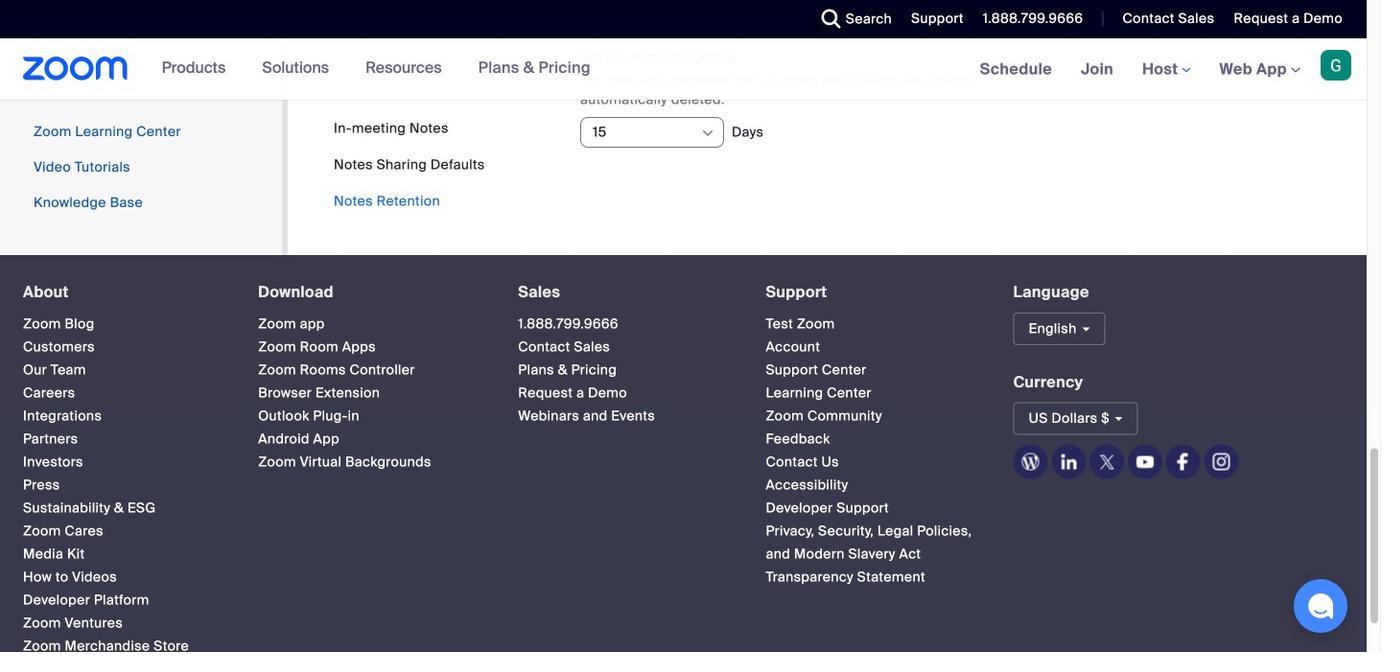 Task type: describe. For each thing, give the bounding box(es) containing it.
zoom logo image
[[23, 57, 128, 81]]

meetings navigation
[[966, 38, 1367, 101]]

3 heading from the left
[[518, 284, 731, 301]]

4 heading from the left
[[766, 284, 979, 301]]

profile picture image
[[1321, 50, 1351, 81]]

show options image
[[700, 126, 716, 141]]



Task type: vqa. For each thing, say whether or not it's contained in the screenshot.
arrow down image
no



Task type: locate. For each thing, give the bounding box(es) containing it.
heading
[[23, 284, 224, 301], [258, 284, 484, 301], [518, 284, 731, 301], [766, 284, 979, 301]]

1 heading from the left
[[23, 284, 224, 301]]

open chat image
[[1307, 593, 1334, 620]]

product information navigation
[[147, 38, 605, 100]]

2 heading from the left
[[258, 284, 484, 301]]

banner
[[0, 38, 1367, 101]]

menu bar
[[334, 119, 485, 211]]



